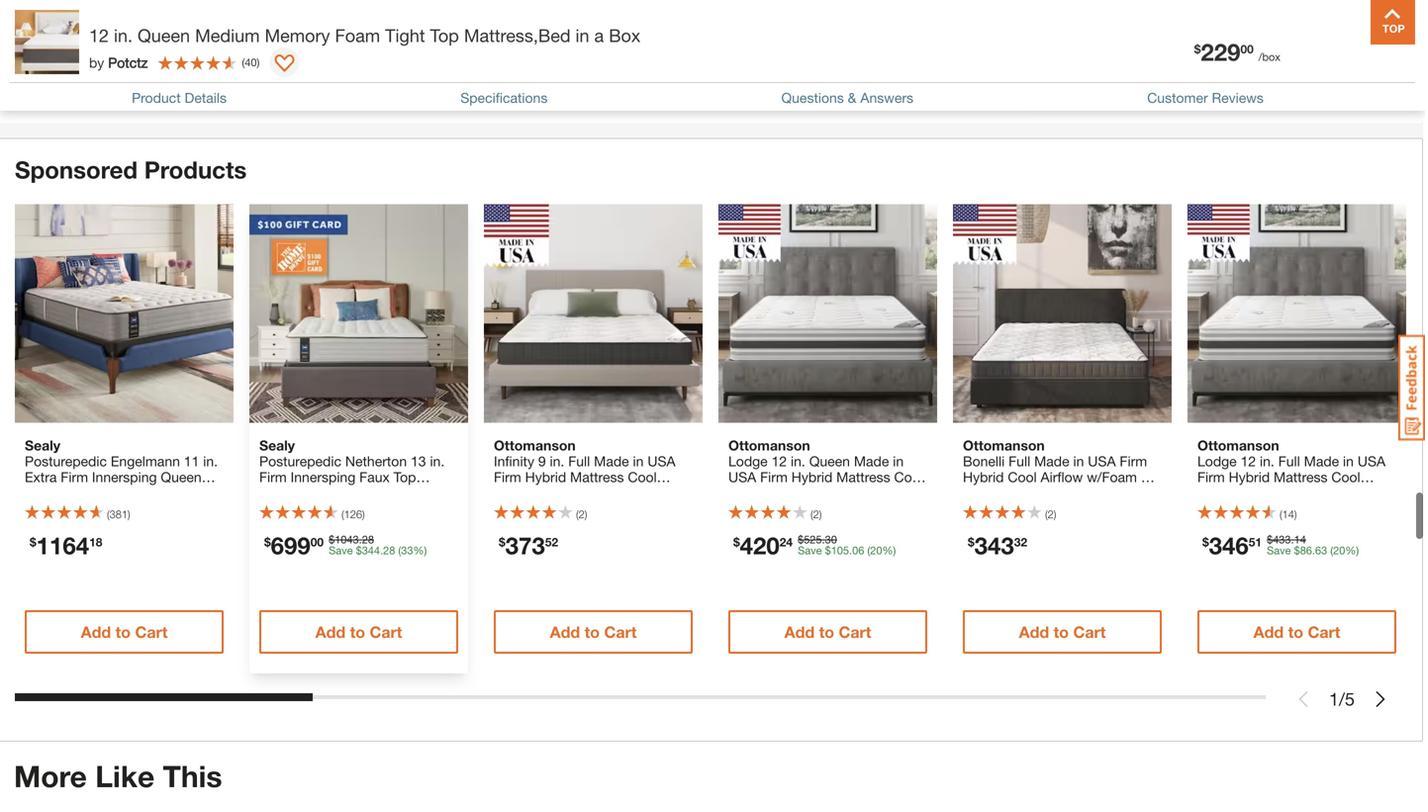 Task type: describe. For each thing, give the bounding box(es) containing it.
ottomanson bonelli full made in usa firm hybrid cool airflow w/foam 8 in. encased bonnell springs, bed in a box mattress, ottopedic
[[963, 438, 1149, 533]]

9 inside sealy posturepedic netherton 13 in. firm innersping faux top queen mattress set with 9 in. foundation
[[416, 485, 424, 501]]

/
[[1339, 689, 1345, 710]]

373
[[506, 532, 545, 560]]

45
[[550, 29, 563, 42]]

specifications
[[461, 90, 548, 106]]

ottomanson infinity 9 in. full made in usa firm hybrid mattress cool airflow with edge to edge pocket coil, bed in a box, ottopedic
[[494, 438, 676, 533]]

ottopedic inside ottomanson bonelli full made in usa firm hybrid cool airflow w/foam 8 in. encased bonnell springs, bed in a box mattress, ottopedic
[[963, 517, 1025, 533]]

add for infinity 9 in. full made in usa firm hybrid mattress cool airflow with edge to edge pocket coil, bed in a box, ottopedic
[[550, 623, 580, 642]]

1 horizontal spatial 28
[[383, 544, 395, 557]]

0 horizontal spatial 12
[[89, 25, 109, 46]]

00 for 699
[[311, 535, 324, 549]]

to for ottomanson lodge 12 in. full made in usa firm hybrid mattress cool airflow with edge to edge pocket coil, bed in a box, ottopedic
[[1289, 623, 1304, 642]]

12 for 346
[[1241, 453, 1256, 470]]

cool for lodge 12 in. queen made in usa firm hybrid mattress cool airflow with edge to edge pocket coil, bed in a box, ottopedic
[[894, 469, 923, 486]]

ottomanson lodge 12 in. queen made in usa firm hybrid mattress cool airflow with edge to edge pocket coil, bed in a box, ottopedic
[[729, 438, 923, 533]]

sponsored products
[[15, 155, 247, 184]]

engelmann
[[111, 453, 180, 470]]

to inside "ottomanson infinity 9 in. full made in usa firm hybrid mattress cool airflow with edge to edge pocket coil, bed in a box, ottopedic"
[[606, 485, 618, 501]]

questions & answers
[[782, 90, 914, 106]]

save for 346
[[1267, 544, 1291, 557]]

queen inside ottomanson lodge 12 in. queen made in usa firm hybrid mattress cool airflow with edge to edge pocket coil, bed in a box, ottopedic
[[810, 453, 850, 470]]

$ inside $ 1164 18
[[30, 535, 36, 549]]

products
[[144, 155, 247, 184]]

add to cart button for lodge 12 in. full made in usa firm hybrid mattress cool airflow with edge to edge pocket coil, bed in a box, ottopedic
[[1198, 611, 1397, 654]]

185
[[366, 38, 384, 50]]

product image image
[[15, 10, 79, 74]]

33
[[401, 544, 413, 557]]

cart for infinity 9 in. full made in usa firm hybrid mattress cool airflow with edge to edge pocket coil, bed in a box, ottopedic
[[604, 623, 637, 642]]

4 / 18 image
[[733, 0, 805, 5]]

( 381 )
[[107, 508, 130, 521]]

/box for 442
[[568, 38, 590, 50]]

sponsored
[[15, 155, 138, 184]]

$ inside the $ 229 00 /box
[[1195, 42, 1201, 56]]

2 edge from the left
[[622, 485, 654, 501]]

add for posturepedic engelmann 11 in. extra firm innersping queen mattress set with 9 in. foundation
[[81, 623, 111, 642]]

52
[[545, 535, 558, 549]]

firm inside "ottomanson infinity 9 in. full made in usa firm hybrid mattress cool airflow with edge to edge pocket coil, bed in a box, ottopedic"
[[494, 469, 521, 486]]

bonelli full made in usa firm hybrid cool airflow w/foam 8 in. encased bonnell springs, bed in a box mattress, ottopedic image
[[953, 204, 1172, 423]]

hybrid for lodge 12 in. full made in usa firm hybrid mattress cool airflow with edge to edge pocket coil, bed in a box, ottopedic
[[1229, 469, 1270, 486]]

9 inside sealy posturepedic engelmann 11 in. extra firm innersping queen mattress set with 9 in. foundation
[[137, 485, 144, 501]]

343
[[975, 532, 1014, 560]]

airflow for lodge 12 in. full made in usa firm hybrid mattress cool airflow with edge to edge pocket coil, bed in a box, ottopedic
[[1198, 485, 1240, 501]]

to for sealy posturepedic engelmann 11 in. extra firm innersping queen mattress set with 9 in. foundation
[[115, 623, 131, 642]]

answers
[[861, 90, 914, 106]]

set inside sealy posturepedic engelmann 11 in. extra firm innersping queen mattress set with 9 in. foundation
[[83, 485, 103, 501]]

with for ottomanson lodge 12 in. full made in usa firm hybrid mattress cool airflow with edge to edge pocket coil, bed in a box, ottopedic
[[1244, 485, 1270, 501]]

innersping inside sealy posturepedic engelmann 11 in. extra firm innersping queen mattress set with 9 in. foundation
[[92, 469, 157, 486]]

229
[[1201, 38, 1241, 66]]

diy
[[1196, 52, 1222, 71]]

bonelli
[[963, 453, 1005, 470]]

0 vertical spatial 14
[[1283, 508, 1295, 521]]

a for ottomanson infinity 9 in. full made in usa firm hybrid mattress cool airflow with edge to edge pocket coil, bed in a box, ottopedic
[[617, 501, 626, 517]]

1043
[[335, 534, 359, 546]]

ottomanson for infinity 9 in. full made in usa firm hybrid mattress cool airflow with edge to edge pocket coil, bed in a box, ottopedic
[[494, 438, 576, 454]]

lodge 12 in. queen made in usa firm hybrid mattress cool airflow with edge to edge pocket coil, bed in a box, ottopedic image
[[719, 204, 938, 423]]

mesquite 10pm
[[125, 38, 241, 57]]

1164
[[36, 532, 89, 560]]

599
[[1211, 25, 1251, 53]]

%) for 420
[[883, 544, 896, 557]]

pocket for 420
[[729, 501, 772, 517]]

. left 33
[[380, 544, 383, 557]]

more
[[14, 759, 87, 794]]

box, for 420
[[864, 501, 893, 517]]

344
[[362, 544, 380, 557]]

346
[[1209, 532, 1249, 560]]

box inside ottomanson bonelli full made in usa firm hybrid cool airflow w/foam 8 in. encased bonnell springs, bed in a box mattress, ottopedic
[[1020, 501, 1044, 517]]

this
[[163, 759, 222, 794]]

4 / 18 group
[[733, 0, 812, 5]]

firm inside ottomanson lodge 12 in. full made in usa firm hybrid mattress cool airflow with edge to edge pocket coil, bed in a box, ottopedic
[[1198, 469, 1225, 486]]

( inside $ 699 00 $ 1043 . 28 save $ 344 . 28 ( 33 %)
[[398, 544, 401, 557]]

$ 169 00 /box $ 185 00
[[270, 25, 399, 53]]

foam
[[335, 25, 380, 46]]

questions
[[782, 90, 844, 106]]

%) for 346
[[1346, 544, 1359, 557]]

coil, for 420
[[776, 501, 804, 517]]

63
[[1316, 544, 1328, 557]]

699
[[271, 532, 311, 560]]

faux
[[359, 469, 390, 486]]

mattress,
[[1048, 501, 1106, 517]]

top button
[[1371, 0, 1416, 45]]

cart for lodge 12 in. queen made in usa firm hybrid mattress cool airflow with edge to edge pocket coil, bed in a box, ottopedic
[[839, 623, 872, 642]]

105
[[831, 544, 849, 557]]

posturepedic netherton 13 in. firm innersping faux top queen mattress set with 9 in. foundation image
[[249, 204, 468, 423]]

8
[[1141, 469, 1149, 486]]

00 for 229
[[1241, 42, 1254, 56]]

reviews
[[1212, 90, 1264, 106]]

in. inside "ottomanson infinity 9 in. full made in usa firm hybrid mattress cool airflow with edge to edge pocket coil, bed in a box, ottopedic"
[[550, 453, 565, 470]]

bed for ottomanson lodge 12 in. full made in usa firm hybrid mattress cool airflow with edge to edge pocket coil, bed in a box, ottopedic
[[1277, 501, 1302, 517]]

lodge for 420
[[729, 453, 768, 470]]

in. inside ottomanson bonelli full made in usa firm hybrid cool airflow w/foam 8 in. encased bonnell springs, bed in a box mattress, ottopedic
[[963, 485, 978, 501]]

potctz
[[108, 54, 148, 71]]

posturepedic for firm
[[25, 453, 107, 470]]

9 inside "ottomanson infinity 9 in. full made in usa firm hybrid mattress cool airflow with edge to edge pocket coil, bed in a box, ottopedic"
[[538, 453, 546, 470]]

tight
[[385, 25, 425, 46]]

$ 226 00 /box
[[37, 25, 123, 53]]

extra
[[25, 469, 57, 486]]

sealy posturepedic netherton 13 in. firm innersping faux top queen mattress set with 9 in. foundation
[[259, 438, 445, 517]]

add to cart for posturepedic netherton 13 in. firm innersping faux top queen mattress set with 9 in. foundation
[[315, 623, 402, 642]]

$ 343 32
[[968, 532, 1028, 560]]

mattress for 699
[[304, 485, 358, 501]]

2 ( 2 ) from the left
[[811, 508, 822, 521]]

in. right 13
[[430, 453, 445, 470]]

usa inside ottomanson bonelli full made in usa firm hybrid cool airflow w/foam 8 in. encased bonnell springs, bed in a box mattress, ottopedic
[[1088, 453, 1116, 470]]

( 40 )
[[242, 56, 260, 69]]

75150
[[310, 38, 354, 57]]

12 for 420
[[772, 453, 787, 470]]

mattress inside "ottomanson infinity 9 in. full made in usa firm hybrid mattress cool airflow with edge to edge pocket coil, bed in a box, ottopedic"
[[570, 469, 624, 486]]

) for ottomanson lodge 12 in. queen made in usa firm hybrid mattress cool airflow with edge to edge pocket coil, bed in a box, ottopedic
[[819, 508, 822, 521]]

18
[[89, 535, 102, 549]]

springs,
[[1090, 485, 1141, 501]]

mattress inside sealy posturepedic engelmann 11 in. extra firm innersping queen mattress set with 9 in. foundation
[[25, 485, 79, 501]]

bonnell
[[1039, 485, 1086, 501]]

a for ottomanson lodge 12 in. full made in usa firm hybrid mattress cool airflow with edge to edge pocket coil, bed in a box, ottopedic
[[1321, 501, 1330, 517]]

( inside $ 346 51 $ 433 . 14 save $ 86 . 63 ( 20 %)
[[1331, 544, 1334, 557]]

) for sealy posturepedic engelmann 11 in. extra firm innersping queen mattress set with 9 in. foundation
[[128, 508, 130, 521]]

pocket inside "ottomanson infinity 9 in. full made in usa firm hybrid mattress cool airflow with edge to edge pocket coil, bed in a box, ottopedic"
[[494, 501, 537, 517]]

mesquite
[[125, 38, 190, 57]]

06
[[852, 544, 865, 557]]

$ 442 45 /box
[[504, 25, 590, 53]]

pocket for 346
[[1198, 501, 1241, 517]]

diy button
[[1177, 24, 1240, 71]]

5
[[1345, 689, 1355, 710]]

the home depot logo image
[[14, 16, 77, 79]]

( inside the $ 420 24 $ 525 . 30 save $ 105 . 06 ( 20 %)
[[868, 544, 870, 557]]

airflow inside ottomanson bonelli full made in usa firm hybrid cool airflow w/foam 8 in. encased bonnell springs, bed in a box mattress, ottopedic
[[1041, 469, 1083, 486]]

details
[[185, 90, 227, 106]]

) for ottomanson infinity 9 in. full made in usa firm hybrid mattress cool airflow with edge to edge pocket coil, bed in a box, ottopedic
[[585, 508, 587, 521]]

) for ottomanson bonelli full made in usa firm hybrid cool airflow w/foam 8 in. encased bonnell springs, bed in a box mattress, ottopedic
[[1054, 508, 1057, 521]]

hybrid for infinity 9 in. full made in usa firm hybrid mattress cool airflow with edge to edge pocket coil, bed in a box, ottopedic
[[525, 469, 566, 486]]

/box for 169
[[335, 38, 357, 50]]

3 edge from the left
[[804, 485, 836, 501]]

169
[[277, 25, 317, 53]]

mattress,bed
[[464, 25, 571, 46]]

( 2 ) for 343
[[1045, 508, 1057, 521]]

usa for lodge 12 in. queen made in usa firm hybrid mattress cool airflow with edge to edge pocket coil, bed in a box, ottopedic
[[729, 469, 757, 486]]

20 for 346
[[1334, 544, 1346, 557]]

lodge for 346
[[1198, 453, 1237, 470]]

by potctz
[[89, 54, 148, 71]]

75150 button
[[286, 38, 354, 57]]

5 edge from the left
[[1274, 485, 1306, 501]]

w/foam
[[1087, 469, 1137, 486]]

86
[[1301, 544, 1313, 557]]

to for ottomanson bonelli full made in usa firm hybrid cool airflow w/foam 8 in. encased bonnell springs, bed in a box mattress, ottopedic
[[1054, 623, 1069, 642]]

full for infinity
[[568, 453, 590, 470]]

posturepedic for innersping
[[259, 453, 342, 470]]

save for 420
[[798, 544, 822, 557]]

/box for 229
[[1259, 50, 1281, 63]]

ottopedic for lodge 12 in. queen made in usa firm hybrid mattress cool airflow with edge to edge pocket coil, bed in a box, ottopedic
[[729, 517, 790, 533]]

memory
[[265, 25, 330, 46]]

coil, inside "ottomanson infinity 9 in. full made in usa firm hybrid mattress cool airflow with edge to edge pocket coil, bed in a box, ottopedic"
[[541, 501, 569, 517]]

add to cart for lodge 12 in. full made in usa firm hybrid mattress cool airflow with edge to edge pocket coil, bed in a box, ottopedic
[[1254, 623, 1341, 642]]

made inside ottomanson bonelli full made in usa firm hybrid cool airflow w/foam 8 in. encased bonnell springs, bed in a box mattress, ottopedic
[[1035, 453, 1070, 470]]

00 for 226
[[83, 29, 96, 42]]

in. inside ottomanson lodge 12 in. queen made in usa firm hybrid mattress cool airflow with edge to edge pocket coil, bed in a box, ottopedic
[[791, 453, 806, 470]]

customer reviews
[[1148, 90, 1264, 106]]

20 for 420
[[870, 544, 883, 557]]

add for posturepedic netherton 13 in. firm innersping faux top queen mattress set with 9 in. foundation
[[315, 623, 346, 642]]

40
[[245, 56, 257, 69]]

in. inside ottomanson lodge 12 in. full made in usa firm hybrid mattress cool airflow with edge to edge pocket coil, bed in a box, ottopedic
[[1260, 453, 1275, 470]]

innersping inside sealy posturepedic netherton 13 in. firm innersping faux top queen mattress set with 9 in. foundation
[[291, 469, 356, 486]]

$ 699 00 $ 1043 . 28 save $ 344 . 28 ( 33 %)
[[264, 532, 427, 560]]

to for ottomanson infinity 9 in. full made in usa firm hybrid mattress cool airflow with edge to edge pocket coil, bed in a box, ottopedic
[[585, 623, 600, 642]]

) for ottomanson lodge 12 in. full made in usa firm hybrid mattress cool airflow with edge to edge pocket coil, bed in a box, ottopedic
[[1295, 508, 1297, 521]]

. left 105
[[822, 534, 825, 546]]

$ 420 24 $ 525 . 30 save $ 105 . 06 ( 20 %)
[[734, 532, 896, 560]]

51
[[1249, 535, 1262, 549]]

$ 346 51 $ 433 . 14 save $ 86 . 63 ( 20 %)
[[1203, 532, 1359, 560]]

. right '433'
[[1313, 544, 1316, 557]]

encased
[[982, 485, 1035, 501]]

infinity
[[494, 453, 535, 470]]

to for sealy posturepedic netherton 13 in. firm innersping faux top queen mattress set with 9 in. foundation
[[350, 623, 365, 642]]

420
[[740, 532, 780, 560]]

433
[[1273, 534, 1291, 546]]

add for bonelli full made in usa firm hybrid cool airflow w/foam 8 in. encased bonnell springs, bed in a box mattress, ottopedic
[[1019, 623, 1050, 642]]

( 14 )
[[1280, 508, 1297, 521]]

11
[[184, 453, 199, 470]]

1
[[1330, 689, 1339, 710]]

by
[[89, 54, 104, 71]]



Task type: locate. For each thing, give the bounding box(es) containing it.
firm up 699
[[259, 469, 287, 486]]

0 vertical spatial top
[[430, 25, 459, 46]]

to inside ottomanson lodge 12 in. full made in usa firm hybrid mattress cool airflow with edge to edge pocket coil, bed in a box, ottopedic
[[1309, 485, 1322, 501]]

add down $ 346 51 $ 433 . 14 save $ 86 . 63 ( 20 %)
[[1254, 623, 1284, 642]]

add to cart for lodge 12 in. queen made in usa firm hybrid mattress cool airflow with edge to edge pocket coil, bed in a box, ottopedic
[[785, 623, 872, 642]]

click to redirect to view my cart page image
[[1362, 24, 1386, 48]]

with
[[107, 485, 133, 501], [386, 485, 412, 501], [540, 485, 566, 501], [775, 485, 800, 501], [1244, 485, 1270, 501]]

1 horizontal spatial top
[[430, 25, 459, 46]]

2 hybrid from the left
[[792, 469, 833, 486]]

posturepedic left netherton
[[259, 453, 342, 470]]

0 horizontal spatial coil,
[[541, 501, 569, 517]]

add to cart
[[81, 623, 168, 642], [315, 623, 402, 642], [550, 623, 637, 642], [785, 623, 872, 642], [1019, 623, 1106, 642], [1254, 623, 1341, 642]]

sealy right 11 on the bottom left
[[259, 438, 295, 454]]

1 horizontal spatial coil,
[[776, 501, 804, 517]]

6 cart from the left
[[1308, 623, 1341, 642]]

2 horizontal spatial box,
[[1333, 501, 1362, 517]]

. left "86"
[[1291, 534, 1294, 546]]

2 horizontal spatial 2
[[1048, 508, 1054, 521]]

6 edge from the left
[[1326, 485, 1358, 501]]

sealy inside sealy posturepedic engelmann 11 in. extra firm innersping queen mattress set with 9 in. foundation
[[25, 438, 60, 454]]

2 horizontal spatial 9
[[538, 453, 546, 470]]

0 horizontal spatial %)
[[413, 544, 427, 557]]

ottomanson inside ottomanson lodge 12 in. queen made in usa firm hybrid mattress cool airflow with edge to edge pocket coil, bed in a box, ottopedic
[[729, 438, 810, 454]]

3 pocket from the left
[[1198, 501, 1241, 517]]

save inside $ 699 00 $ 1043 . 28 save $ 344 . 28 ( 33 %)
[[329, 544, 353, 557]]

1 add to cart button from the left
[[25, 611, 224, 654]]

save for 699
[[329, 544, 353, 557]]

hybrid up 52
[[525, 469, 566, 486]]

2 horizontal spatial %)
[[1346, 544, 1359, 557]]

airflow inside "ottomanson infinity 9 in. full made in usa firm hybrid mattress cool airflow with edge to edge pocket coil, bed in a box, ottopedic"
[[494, 485, 536, 501]]

more like this
[[14, 759, 222, 794]]

made for infinity 9 in. full made in usa firm hybrid mattress cool airflow with edge to edge pocket coil, bed in a box, ottopedic
[[594, 453, 629, 470]]

1 foundation from the left
[[25, 501, 95, 517]]

made inside "ottomanson infinity 9 in. full made in usa firm hybrid mattress cool airflow with edge to edge pocket coil, bed in a box, ottopedic"
[[594, 453, 629, 470]]

lodge 12 in. full made in usa firm hybrid mattress cool airflow with edge to edge pocket coil, bed in a box, ottopedic image
[[1188, 204, 1407, 423]]

525
[[804, 534, 822, 546]]

1 horizontal spatial pocket
[[729, 501, 772, 517]]

coil, inside ottomanson lodge 12 in. queen made in usa firm hybrid mattress cool airflow with edge to edge pocket coil, bed in a box, ottopedic
[[776, 501, 804, 517]]

made for lodge 12 in. queen made in usa firm hybrid mattress cool airflow with edge to edge pocket coil, bed in a box, ottopedic
[[854, 453, 889, 470]]

lodge right 8
[[1198, 453, 1237, 470]]

4 cool from the left
[[1332, 469, 1361, 486]]

made inside ottomanson lodge 12 in. full made in usa firm hybrid mattress cool airflow with edge to edge pocket coil, bed in a box, ottopedic
[[1304, 453, 1340, 470]]

3 with from the left
[[540, 485, 566, 501]]

28 left 33
[[383, 544, 395, 557]]

airflow inside ottomanson lodge 12 in. queen made in usa firm hybrid mattress cool airflow with edge to edge pocket coil, bed in a box, ottopedic
[[729, 485, 771, 501]]

set up "126"
[[362, 485, 383, 501]]

with up 381
[[107, 485, 133, 501]]

3 ottomanson from the left
[[963, 438, 1045, 454]]

add down 32
[[1019, 623, 1050, 642]]

posturepedic engelmann 11 in. extra firm innersping queen mattress set with 9 in. foundation image
[[15, 204, 234, 423]]

set up 18 at the left of the page
[[83, 485, 103, 501]]

2 box, from the left
[[864, 501, 893, 517]]

save inside the $ 420 24 $ 525 . 30 save $ 105 . 06 ( 20 %)
[[798, 544, 822, 557]]

lodge up the 420
[[729, 453, 768, 470]]

in. up '433'
[[1260, 453, 1275, 470]]

with up the 24
[[775, 485, 800, 501]]

add to cart for posturepedic engelmann 11 in. extra firm innersping queen mattress set with 9 in. foundation
[[81, 623, 168, 642]]

made up bonnell
[[1035, 453, 1070, 470]]

firm inside sealy posturepedic engelmann 11 in. extra firm innersping queen mattress set with 9 in. foundation
[[61, 469, 88, 486]]

mattress up 30
[[837, 469, 891, 486]]

2 save from the left
[[798, 544, 822, 557]]

bed inside ottomanson lodge 12 in. queen made in usa firm hybrid mattress cool airflow with edge to edge pocket coil, bed in a box, ottopedic
[[808, 501, 833, 517]]

1 horizontal spatial full
[[1009, 453, 1031, 470]]

add to cart for infinity 9 in. full made in usa firm hybrid mattress cool airflow with edge to edge pocket coil, bed in a box, ottopedic
[[550, 623, 637, 642]]

box, for 346
[[1333, 501, 1362, 517]]

airflow up the 420
[[729, 485, 771, 501]]

full up encased
[[1009, 453, 1031, 470]]

pocket up 373
[[494, 501, 537, 517]]

1 horizontal spatial set
[[362, 485, 383, 501]]

. down ( 126 )
[[359, 534, 362, 546]]

hybrid inside ottomanson lodge 12 in. full made in usa firm hybrid mattress cool airflow with edge to edge pocket coil, bed in a box, ottopedic
[[1229, 469, 1270, 486]]

pocket up the 420
[[729, 501, 772, 517]]

2 sealy from the left
[[259, 438, 295, 454]]

2 cart from the left
[[370, 623, 402, 642]]

3 cool from the left
[[1008, 469, 1037, 486]]

ottomanson up 52
[[494, 438, 576, 454]]

00 inside $ 226 00 /box
[[83, 29, 96, 42]]

1 full from the left
[[568, 453, 590, 470]]

next slide image
[[1373, 692, 1389, 708]]

2 add from the left
[[315, 623, 346, 642]]

3 save from the left
[[1267, 544, 1291, 557]]

12 up 51 at the right bottom of the page
[[1241, 453, 1256, 470]]

2 horizontal spatial ( 2 )
[[1045, 508, 1057, 521]]

with inside "ottomanson infinity 9 in. full made in usa firm hybrid mattress cool airflow with edge to edge pocket coil, bed in a box, ottopedic"
[[540, 485, 566, 501]]

sealy posturepedic engelmann 11 in. extra firm innersping queen mattress set with 9 in. foundation
[[25, 438, 218, 517]]

9 right infinity
[[538, 453, 546, 470]]

cart for posturepedic engelmann 11 in. extra firm innersping queen mattress set with 9 in. foundation
[[135, 623, 168, 642]]

ottomanson for lodge 12 in. queen made in usa firm hybrid mattress cool airflow with edge to edge pocket coil, bed in a box, ottopedic
[[729, 438, 810, 454]]

add to cart button for infinity 9 in. full made in usa firm hybrid mattress cool airflow with edge to edge pocket coil, bed in a box, ottopedic
[[494, 611, 693, 654]]

( 2 ) for 373
[[576, 508, 587, 521]]

$ inside $ 442 45 /box
[[504, 29, 511, 42]]

pocket inside ottomanson lodge 12 in. full made in usa firm hybrid mattress cool airflow with edge to edge pocket coil, bed in a box, ottopedic
[[1198, 501, 1241, 517]]

usa for infinity 9 in. full made in usa firm hybrid mattress cool airflow with edge to edge pocket coil, bed in a box, ottopedic
[[648, 453, 676, 470]]

with up 51 at the right bottom of the page
[[1244, 485, 1270, 501]]

1 save from the left
[[329, 544, 353, 557]]

/box for 226
[[101, 38, 123, 50]]

3 ottopedic from the left
[[963, 517, 1025, 533]]

. right 30
[[849, 544, 852, 557]]

0 vertical spatial box
[[609, 25, 641, 46]]

a
[[595, 25, 604, 46]]

12 up the 24
[[772, 453, 787, 470]]

00 for 169
[[317, 29, 330, 42]]

/box inside $ 442 45 /box
[[568, 38, 590, 50]]

0 horizontal spatial 28
[[362, 534, 374, 546]]

add to cart button for lodge 12 in. queen made in usa firm hybrid mattress cool airflow with edge to edge pocket coil, bed in a box, ottopedic
[[729, 611, 928, 654]]

airflow inside ottomanson lodge 12 in. full made in usa firm hybrid mattress cool airflow with edge to edge pocket coil, bed in a box, ottopedic
[[1198, 485, 1240, 501]]

save inside $ 346 51 $ 433 . 14 save $ 86 . 63 ( 20 %)
[[1267, 544, 1291, 557]]

ottopedic up the 24
[[729, 517, 790, 533]]

1 vertical spatial top
[[394, 469, 416, 486]]

add down the $ 420 24 $ 525 . 30 save $ 105 . 06 ( 20 %)
[[785, 623, 815, 642]]

1 coil, from the left
[[541, 501, 569, 517]]

bed for ottomanson lodge 12 in. queen made in usa firm hybrid mattress cool airflow with edge to edge pocket coil, bed in a box, ottopedic
[[808, 501, 833, 517]]

$ 229 00 /box
[[1195, 38, 1281, 66]]

3 %) from the left
[[1346, 544, 1359, 557]]

5 add from the left
[[1019, 623, 1050, 642]]

ottomanson lodge 12 in. full made in usa firm hybrid mattress cool airflow with edge to edge pocket coil, bed in a box, ottopedic
[[1198, 438, 1386, 533]]

queen inside sealy posturepedic netherton 13 in. firm innersping faux top queen mattress set with 9 in. foundation
[[259, 485, 300, 501]]

4 add from the left
[[785, 623, 815, 642]]

queen inside sealy posturepedic engelmann 11 in. extra firm innersping queen mattress set with 9 in. foundation
[[161, 469, 202, 486]]

00 inside $ 699 00 $ 1043 . 28 save $ 344 . 28 ( 33 %)
[[311, 535, 324, 549]]

1 set from the left
[[83, 485, 103, 501]]

3 coil, from the left
[[1245, 501, 1273, 517]]

with inside sealy posturepedic netherton 13 in. firm innersping faux top queen mattress set with 9 in. foundation
[[386, 485, 412, 501]]

firm up 'springs,'
[[1120, 453, 1148, 470]]

%)
[[413, 544, 427, 557], [883, 544, 896, 557], [1346, 544, 1359, 557]]

$ inside the $ 343 32
[[968, 535, 975, 549]]

1 horizontal spatial 20
[[1334, 544, 1346, 557]]

full inside ottomanson bonelli full made in usa firm hybrid cool airflow w/foam 8 in. encased bonnell springs, bed in a box mattress, ottopedic
[[1009, 453, 1031, 470]]

2 horizontal spatial pocket
[[1198, 501, 1241, 517]]

usa for lodge 12 in. full made in usa firm hybrid mattress cool airflow with edge to edge pocket coil, bed in a box, ottopedic
[[1358, 453, 1386, 470]]

with for ottomanson lodge 12 in. queen made in usa firm hybrid mattress cool airflow with edge to edge pocket coil, bed in a box, ottopedic
[[775, 485, 800, 501]]

12
[[89, 25, 109, 46], [772, 453, 787, 470], [1241, 453, 1256, 470]]

(
[[242, 56, 245, 69], [107, 508, 110, 521], [342, 508, 344, 521], [576, 508, 579, 521], [811, 508, 813, 521], [1045, 508, 1048, 521], [1280, 508, 1283, 521], [398, 544, 401, 557], [868, 544, 870, 557], [1331, 544, 1334, 557]]

1 horizontal spatial box
[[1020, 501, 1044, 517]]

usa inside ottomanson lodge 12 in. full made in usa firm hybrid mattress cool airflow with edge to edge pocket coil, bed in a box, ottopedic
[[1358, 453, 1386, 470]]

2 bed from the left
[[808, 501, 833, 517]]

1 hybrid from the left
[[525, 469, 566, 486]]

2 a from the left
[[851, 501, 860, 517]]

1 vertical spatial box
[[1020, 501, 1044, 517]]

with down 13
[[386, 485, 412, 501]]

3 cart from the left
[[604, 623, 637, 642]]

made up 06
[[854, 453, 889, 470]]

1 a from the left
[[617, 501, 626, 517]]

box up 32
[[1020, 501, 1044, 517]]

4 made from the left
[[1304, 453, 1340, 470]]

made right infinity
[[594, 453, 629, 470]]

mattress inside ottomanson lodge 12 in. full made in usa firm hybrid mattress cool airflow with edge to edge pocket coil, bed in a box, ottopedic
[[1274, 469, 1328, 486]]

infinity 9 in. full made in usa firm hybrid mattress cool airflow with edge to edge pocket coil, bed in a box, ottopedic image
[[484, 204, 703, 423]]

1 with from the left
[[107, 485, 133, 501]]

questions & answers button
[[782, 90, 914, 106], [782, 90, 914, 106]]

sealy up extra
[[25, 438, 60, 454]]

in. right infinity
[[550, 453, 565, 470]]

1 cool from the left
[[628, 469, 657, 486]]

9
[[538, 453, 546, 470], [137, 485, 144, 501], [416, 485, 424, 501]]

28
[[362, 534, 374, 546], [383, 544, 395, 557]]

coil,
[[541, 501, 569, 517], [776, 501, 804, 517], [1245, 501, 1273, 517]]

bed inside ottomanson lodge 12 in. full made in usa firm hybrid mattress cool airflow with edge to edge pocket coil, bed in a box, ottopedic
[[1277, 501, 1302, 517]]

9 down 13
[[416, 485, 424, 501]]

442
[[511, 25, 550, 53]]

0 horizontal spatial lodge
[[729, 453, 768, 470]]

/box inside the $ 229 00 /box
[[1259, 50, 1281, 63]]

mattress for 346
[[1274, 469, 1328, 486]]

full for lodge
[[1279, 453, 1301, 470]]

0 horizontal spatial 2
[[579, 508, 585, 521]]

to
[[606, 485, 618, 501], [840, 485, 853, 501], [1309, 485, 1322, 501], [115, 623, 131, 642], [350, 623, 365, 642], [585, 623, 600, 642], [819, 623, 835, 642], [1054, 623, 1069, 642], [1289, 623, 1304, 642]]

ottomanson up the 24
[[729, 438, 810, 454]]

foundation
[[25, 501, 95, 517], [259, 501, 329, 517]]

save left 344
[[329, 544, 353, 557]]

queen
[[138, 25, 190, 46], [810, 453, 850, 470], [161, 469, 202, 486], [259, 485, 300, 501]]

4 cart from the left
[[839, 623, 872, 642]]

like
[[95, 759, 155, 794]]

in. up 525
[[791, 453, 806, 470]]

innersping up "126"
[[291, 469, 356, 486]]

2 with from the left
[[386, 485, 412, 501]]

coil, left ( 14 )
[[1245, 501, 1273, 517]]

1 horizontal spatial ( 2 )
[[811, 508, 822, 521]]

add for lodge 12 in. queen made in usa firm hybrid mattress cool airflow with edge to edge pocket coil, bed in a box, ottopedic
[[785, 623, 815, 642]]

foundation inside sealy posturepedic engelmann 11 in. extra firm innersping queen mattress set with 9 in. foundation
[[25, 501, 95, 517]]

6 add from the left
[[1254, 623, 1284, 642]]

add down 52
[[550, 623, 580, 642]]

top right faux
[[394, 469, 416, 486]]

cool inside ottomanson bonelli full made in usa firm hybrid cool airflow w/foam 8 in. encased bonnell springs, bed in a box mattress, ottopedic
[[1008, 469, 1037, 486]]

1 sealy from the left
[[25, 438, 60, 454]]

0 horizontal spatial posturepedic
[[25, 453, 107, 470]]

3 2 from the left
[[1048, 508, 1054, 521]]

foundation up 699
[[259, 501, 329, 517]]

1 ottopedic from the left
[[494, 517, 556, 533]]

mattress up "126"
[[304, 485, 358, 501]]

1 horizontal spatial %)
[[883, 544, 896, 557]]

firm up the 24
[[760, 469, 788, 486]]

ottopedic
[[494, 517, 556, 533], [729, 517, 790, 533], [963, 517, 1025, 533], [1198, 517, 1259, 533]]

14 up '433'
[[1283, 508, 1295, 521]]

4 bed from the left
[[1277, 501, 1302, 517]]

sealy inside sealy posturepedic netherton 13 in. firm innersping faux top queen mattress set with 9 in. foundation
[[259, 438, 295, 454]]

$ 1164 18
[[30, 532, 102, 560]]

4 edge from the left
[[856, 485, 888, 501]]

%) for 699
[[413, 544, 427, 557]]

add to cart for bonelli full made in usa firm hybrid cool airflow w/foam 8 in. encased bonnell springs, bed in a box mattress, ottopedic
[[1019, 623, 1106, 642]]

lodge inside ottomanson lodge 12 in. full made in usa firm hybrid mattress cool airflow with edge to edge pocket coil, bed in a box, ottopedic
[[1198, 453, 1237, 470]]

1 add to cart from the left
[[81, 623, 168, 642]]

/box inside $ 169 00 /box $ 185 00
[[335, 38, 357, 50]]

1 box, from the left
[[630, 501, 658, 517]]

firm right extra
[[61, 469, 88, 486]]

ottomanson for lodge 12 in. full made in usa firm hybrid mattress cool airflow with edge to edge pocket coil, bed in a box, ottopedic
[[1198, 438, 1280, 454]]

full up ( 14 )
[[1279, 453, 1301, 470]]

1 ottomanson from the left
[[494, 438, 576, 454]]

20 right 06
[[870, 544, 883, 557]]

pocket
[[494, 501, 537, 517], [729, 501, 772, 517], [1198, 501, 1241, 517]]

to for ottomanson lodge 12 in. queen made in usa firm hybrid mattress cool airflow with edge to edge pocket coil, bed in a box, ottopedic
[[819, 623, 835, 642]]

24
[[780, 535, 793, 549]]

2 innersping from the left
[[291, 469, 356, 486]]

1 vertical spatial 14
[[1294, 534, 1307, 546]]

customer
[[1148, 90, 1208, 106]]

top inside sealy posturepedic netherton 13 in. firm innersping faux top queen mattress set with 9 in. foundation
[[394, 469, 416, 486]]

firm inside ottomanson lodge 12 in. queen made in usa firm hybrid mattress cool airflow with edge to edge pocket coil, bed in a box, ottopedic
[[760, 469, 788, 486]]

hybrid inside ottomanson lodge 12 in. queen made in usa firm hybrid mattress cool airflow with edge to edge pocket coil, bed in a box, ottopedic
[[792, 469, 833, 486]]

2 lodge from the left
[[1198, 453, 1237, 470]]

in. right 11 on the bottom left
[[203, 453, 218, 470]]

pocket up 346
[[1198, 501, 1241, 517]]

ottomanson for bonelli full made in usa firm hybrid cool airflow w/foam 8 in. encased bonnell springs, bed in a box mattress, ottopedic
[[963, 438, 1045, 454]]

made inside ottomanson lodge 12 in. queen made in usa firm hybrid mattress cool airflow with edge to edge pocket coil, bed in a box, ottopedic
[[854, 453, 889, 470]]

28 right 1043
[[362, 534, 374, 546]]

5 add to cart button from the left
[[963, 611, 1162, 654]]

posturepedic left engelmann
[[25, 453, 107, 470]]

1 horizontal spatial foundation
[[259, 501, 329, 517]]

5 cart from the left
[[1074, 623, 1106, 642]]

30
[[825, 534, 837, 546]]

pocket inside ottomanson lodge 12 in. queen made in usa firm hybrid mattress cool airflow with edge to edge pocket coil, bed in a box, ottopedic
[[729, 501, 772, 517]]

mattress up ( 14 )
[[1274, 469, 1328, 486]]

1 horizontal spatial innersping
[[291, 469, 356, 486]]

firm right 8
[[1198, 469, 1225, 486]]

2 2 from the left
[[813, 508, 819, 521]]

netherton
[[345, 453, 407, 470]]

airflow for infinity 9 in. full made in usa firm hybrid mattress cool airflow with edge to edge pocket coil, bed in a box, ottopedic
[[494, 485, 536, 501]]

foundation inside sealy posturepedic netherton 13 in. firm innersping faux top queen mattress set with 9 in. foundation
[[259, 501, 329, 517]]

2 coil, from the left
[[776, 501, 804, 517]]

in. up potctz
[[114, 25, 133, 46]]

display image
[[275, 54, 294, 74]]

ottomanson inside "ottomanson infinity 9 in. full made in usa firm hybrid mattress cool airflow with edge to edge pocket coil, bed in a box, ottopedic"
[[494, 438, 576, 454]]

9 down engelmann
[[137, 485, 144, 501]]

airflow for lodge 12 in. queen made in usa firm hybrid mattress cool airflow with edge to edge pocket coil, bed in a box, ottopedic
[[729, 485, 771, 501]]

4 ottopedic from the left
[[1198, 517, 1259, 533]]

add to cart button for bonelli full made in usa firm hybrid cool airflow w/foam 8 in. encased bonnell springs, bed in a box mattress, ottopedic
[[963, 611, 1162, 654]]

%) right 63
[[1346, 544, 1359, 557]]

a inside ottomanson bonelli full made in usa firm hybrid cool airflow w/foam 8 in. encased bonnell springs, bed in a box mattress, ottopedic
[[1007, 501, 1016, 517]]

3 ( 2 ) from the left
[[1045, 508, 1057, 521]]

2 horizontal spatial 12
[[1241, 453, 1256, 470]]

box,
[[630, 501, 658, 517], [864, 501, 893, 517], [1333, 501, 1362, 517]]

save
[[329, 544, 353, 557], [798, 544, 822, 557], [1267, 544, 1291, 557]]

add for lodge 12 in. full made in usa firm hybrid mattress cool airflow with edge to edge pocket coil, bed in a box, ottopedic
[[1254, 623, 1284, 642]]

6 add to cart from the left
[[1254, 623, 1341, 642]]

hybrid inside ottomanson bonelli full made in usa firm hybrid cool airflow w/foam 8 in. encased bonnell springs, bed in a box mattress, ottopedic
[[963, 469, 1004, 486]]

full right infinity
[[568, 453, 590, 470]]

2 set from the left
[[362, 485, 383, 501]]

$ inside $ 373 52
[[499, 535, 506, 549]]

hybrid up 343
[[963, 469, 1004, 486]]

3 hybrid from the left
[[963, 469, 1004, 486]]

bed inside ottomanson bonelli full made in usa firm hybrid cool airflow w/foam 8 in. encased bonnell springs, bed in a box mattress, ottopedic
[[963, 501, 988, 517]]

with inside sealy posturepedic engelmann 11 in. extra firm innersping queen mattress set with 9 in. foundation
[[107, 485, 133, 501]]

in. down engelmann
[[148, 485, 163, 501]]

%) right 344
[[413, 544, 427, 557]]

3 made from the left
[[1035, 453, 1070, 470]]

2 for 343
[[1048, 508, 1054, 521]]

3 bed from the left
[[963, 501, 988, 517]]

4 a from the left
[[1321, 501, 1330, 517]]

cart for bonelli full made in usa firm hybrid cool airflow w/foam 8 in. encased bonnell springs, bed in a box mattress, ottopedic
[[1074, 623, 1106, 642]]

set inside sealy posturepedic netherton 13 in. firm innersping faux top queen mattress set with 9 in. foundation
[[362, 485, 383, 501]]

3 add to cart from the left
[[550, 623, 637, 642]]

to inside ottomanson lodge 12 in. queen made in usa firm hybrid mattress cool airflow with edge to edge pocket coil, bed in a box, ottopedic
[[840, 485, 853, 501]]

ottopedic up 51 at the right bottom of the page
[[1198, 517, 1259, 533]]

sealy for posturepedic engelmann 11 in. extra firm innersping queen mattress set with 9 in. foundation
[[25, 438, 60, 454]]

2 horizontal spatial full
[[1279, 453, 1301, 470]]

1 edge from the left
[[570, 485, 602, 501]]

bed for ottomanson infinity 9 in. full made in usa firm hybrid mattress cool airflow with edge to edge pocket coil, bed in a box, ottopedic
[[573, 501, 598, 517]]

with for ottomanson infinity 9 in. full made in usa firm hybrid mattress cool airflow with edge to edge pocket coil, bed in a box, ottopedic
[[540, 485, 566, 501]]

with inside ottomanson lodge 12 in. full made in usa firm hybrid mattress cool airflow with edge to edge pocket coil, bed in a box, ottopedic
[[1244, 485, 1270, 501]]

1 horizontal spatial lodge
[[1198, 453, 1237, 470]]

0 horizontal spatial foundation
[[25, 501, 95, 517]]

hybrid for lodge 12 in. queen made in usa firm hybrid mattress cool airflow with edge to edge pocket coil, bed in a box, ottopedic
[[792, 469, 833, 486]]

12 up "by"
[[89, 25, 109, 46]]

3 full from the left
[[1279, 453, 1301, 470]]

add to cart button
[[25, 611, 224, 654], [259, 611, 458, 654], [494, 611, 693, 654], [729, 611, 928, 654], [963, 611, 1162, 654], [1198, 611, 1397, 654]]

0 horizontal spatial top
[[394, 469, 416, 486]]

0 horizontal spatial save
[[329, 544, 353, 557]]

4 add to cart from the left
[[785, 623, 872, 642]]

14 right '433'
[[1294, 534, 1307, 546]]

12 inside ottomanson lodge 12 in. queen made in usa firm hybrid mattress cool airflow with edge to edge pocket coil, bed in a box, ottopedic
[[772, 453, 787, 470]]

%) inside $ 346 51 $ 433 . 14 save $ 86 . 63 ( 20 %)
[[1346, 544, 1359, 557]]

add to cart button for posturepedic engelmann 11 in. extra firm innersping queen mattress set with 9 in. foundation
[[25, 611, 224, 654]]

in. right faux
[[428, 485, 442, 501]]

4 with from the left
[[775, 485, 800, 501]]

126
[[344, 508, 362, 521]]

add down 18 at the left of the page
[[81, 623, 111, 642]]

0 horizontal spatial ( 2 )
[[576, 508, 587, 521]]

3 box, from the left
[[1333, 501, 1362, 517]]

ottopedic up 32
[[963, 517, 1025, 533]]

box, inside "ottomanson infinity 9 in. full made in usa firm hybrid mattress cool airflow with edge to edge pocket coil, bed in a box, ottopedic"
[[630, 501, 658, 517]]

1 horizontal spatial posturepedic
[[259, 453, 342, 470]]

full inside "ottomanson infinity 9 in. full made in usa firm hybrid mattress cool airflow with edge to edge pocket coil, bed in a box, ottopedic"
[[568, 453, 590, 470]]

2 made from the left
[[854, 453, 889, 470]]

sealy
[[25, 438, 60, 454], [259, 438, 295, 454]]

3 add from the left
[[550, 623, 580, 642]]

ottomanson up encased
[[963, 438, 1045, 454]]

3 a from the left
[[1007, 501, 1016, 517]]

medium
[[195, 25, 260, 46]]

ottopedic inside ottomanson lodge 12 in. full made in usa firm hybrid mattress cool airflow with edge to edge pocket coil, bed in a box, ottopedic
[[1198, 517, 1259, 533]]

0 horizontal spatial 9
[[137, 485, 144, 501]]

1 horizontal spatial 9
[[416, 485, 424, 501]]

mattress inside sealy posturepedic netherton 13 in. firm innersping faux top queen mattress set with 9 in. foundation
[[304, 485, 358, 501]]

cool for lodge 12 in. full made in usa firm hybrid mattress cool airflow with edge to edge pocket coil, bed in a box, ottopedic
[[1332, 469, 1361, 486]]

made up 63
[[1304, 453, 1340, 470]]

20 right 63
[[1334, 544, 1346, 557]]

6 add to cart button from the left
[[1198, 611, 1397, 654]]

2 add to cart from the left
[[315, 623, 402, 642]]

a inside "ottomanson infinity 9 in. full made in usa firm hybrid mattress cool airflow with edge to edge pocket coil, bed in a box, ottopedic"
[[617, 501, 626, 517]]

ottomanson inside ottomanson bonelli full made in usa firm hybrid cool airflow w/foam 8 in. encased bonnell springs, bed in a box mattress, ottopedic
[[963, 438, 1045, 454]]

2 horizontal spatial save
[[1267, 544, 1291, 557]]

ottopedic for lodge 12 in. full made in usa firm hybrid mattress cool airflow with edge to edge pocket coil, bed in a box, ottopedic
[[1198, 517, 1259, 533]]

1 ( 2 ) from the left
[[576, 508, 587, 521]]

cool for infinity 9 in. full made in usa firm hybrid mattress cool airflow with edge to edge pocket coil, bed in a box, ottopedic
[[628, 469, 657, 486]]

0 horizontal spatial box,
[[630, 501, 658, 517]]

full
[[568, 453, 590, 470], [1009, 453, 1031, 470], [1279, 453, 1301, 470]]

box
[[609, 25, 641, 46], [1020, 501, 1044, 517]]

2 foundation from the left
[[259, 501, 329, 517]]

in. down bonelli
[[963, 485, 978, 501]]

airflow up mattress,
[[1041, 469, 1083, 486]]

airflow
[[1041, 469, 1083, 486], [494, 485, 536, 501], [729, 485, 771, 501], [1198, 485, 1240, 501]]

2 ottomanson from the left
[[729, 438, 810, 454]]

1 horizontal spatial sealy
[[259, 438, 295, 454]]

save left 30
[[798, 544, 822, 557]]

bed
[[573, 501, 598, 517], [808, 501, 833, 517], [963, 501, 988, 517], [1277, 501, 1302, 517]]

with inside ottomanson lodge 12 in. queen made in usa firm hybrid mattress cool airflow with edge to edge pocket coil, bed in a box, ottopedic
[[775, 485, 800, 501]]

coil, inside ottomanson lodge 12 in. full made in usa firm hybrid mattress cool airflow with edge to edge pocket coil, bed in a box, ottopedic
[[1245, 501, 1273, 517]]

firm inside sealy posturepedic netherton 13 in. firm innersping faux top queen mattress set with 9 in. foundation
[[259, 469, 287, 486]]

ottomanson inside ottomanson lodge 12 in. full made in usa firm hybrid mattress cool airflow with edge to edge pocket coil, bed in a box, ottopedic
[[1198, 438, 1280, 454]]

foundation up the 1164
[[25, 501, 95, 517]]

bed inside "ottomanson infinity 9 in. full made in usa firm hybrid mattress cool airflow with edge to edge pocket coil, bed in a box, ottopedic"
[[573, 501, 598, 517]]

a inside ottomanson lodge 12 in. full made in usa firm hybrid mattress cool airflow with edge to edge pocket coil, bed in a box, ottopedic
[[1321, 501, 1330, 517]]

usa inside "ottomanson infinity 9 in. full made in usa firm hybrid mattress cool airflow with edge to edge pocket coil, bed in a box, ottopedic"
[[648, 453, 676, 470]]

32
[[1014, 535, 1028, 549]]

ottomanson up 51 at the right bottom of the page
[[1198, 438, 1280, 454]]

product
[[132, 90, 181, 106]]

ottopedic for infinity 9 in. full made in usa firm hybrid mattress cool airflow with edge to edge pocket coil, bed in a box, ottopedic
[[494, 517, 556, 533]]

coil, for 346
[[1245, 501, 1273, 517]]

1 add from the left
[[81, 623, 111, 642]]

coil, up the 24
[[776, 501, 804, 517]]

2 full from the left
[[1009, 453, 1031, 470]]

mattress right infinity
[[570, 469, 624, 486]]

1 innersping from the left
[[92, 469, 157, 486]]

cart
[[135, 623, 168, 642], [370, 623, 402, 642], [604, 623, 637, 642], [839, 623, 872, 642], [1074, 623, 1106, 642], [1308, 623, 1341, 642]]

feedback link image
[[1399, 335, 1426, 442]]

2 pocket from the left
[[729, 501, 772, 517]]

box, inside ottomanson lodge 12 in. queen made in usa firm hybrid mattress cool airflow with edge to edge pocket coil, bed in a box, ottopedic
[[864, 501, 893, 517]]

3 add to cart button from the left
[[494, 611, 693, 654]]

2 %) from the left
[[883, 544, 896, 557]]

airflow down infinity
[[494, 485, 536, 501]]

4 add to cart button from the left
[[729, 611, 928, 654]]

top right the tight
[[430, 25, 459, 46]]

1 pocket from the left
[[494, 501, 537, 517]]

What can we help you find today? search field
[[391, 27, 935, 68]]

0 horizontal spatial 20
[[870, 544, 883, 557]]

usa inside ottomanson lodge 12 in. queen made in usa firm hybrid mattress cool airflow with edge to edge pocket coil, bed in a box, ottopedic
[[729, 469, 757, 486]]

product details
[[132, 90, 227, 106]]

2 posturepedic from the left
[[259, 453, 342, 470]]

226
[[43, 25, 83, 53]]

4 hybrid from the left
[[1229, 469, 1270, 486]]

14
[[1283, 508, 1295, 521], [1294, 534, 1307, 546]]

innersping up 381
[[92, 469, 157, 486]]

hybrid up 525
[[792, 469, 833, 486]]

0 horizontal spatial box
[[609, 25, 641, 46]]

&
[[848, 90, 857, 106]]

2 ottopedic from the left
[[729, 517, 790, 533]]

2 for 373
[[579, 508, 585, 521]]

cool
[[628, 469, 657, 486], [894, 469, 923, 486], [1008, 469, 1037, 486], [1332, 469, 1361, 486]]

1 horizontal spatial 2
[[813, 508, 819, 521]]

top
[[430, 25, 459, 46], [394, 469, 416, 486]]

( 126 )
[[342, 508, 365, 521]]

1 horizontal spatial save
[[798, 544, 822, 557]]

box, inside ottomanson lodge 12 in. full made in usa firm hybrid mattress cool airflow with edge to edge pocket coil, bed in a box, ottopedic
[[1333, 501, 1362, 517]]

made for lodge 12 in. full made in usa firm hybrid mattress cool airflow with edge to edge pocket coil, bed in a box, ottopedic
[[1304, 453, 1340, 470]]

20 inside $ 346 51 $ 433 . 14 save $ 86 . 63 ( 20 %)
[[1334, 544, 1346, 557]]

1 lodge from the left
[[729, 453, 768, 470]]

0 horizontal spatial sealy
[[25, 438, 60, 454]]

1 cart from the left
[[135, 623, 168, 642]]

1 horizontal spatial box,
[[864, 501, 893, 517]]

hybrid inside "ottomanson infinity 9 in. full made in usa firm hybrid mattress cool airflow with edge to edge pocket coil, bed in a box, ottopedic"
[[525, 469, 566, 486]]

with up 52
[[540, 485, 566, 501]]

cart for lodge 12 in. full made in usa firm hybrid mattress cool airflow with edge to edge pocket coil, bed in a box, ottopedic
[[1308, 623, 1341, 642]]

1 posturepedic from the left
[[25, 453, 107, 470]]

in.
[[114, 25, 133, 46], [203, 453, 218, 470], [430, 453, 445, 470], [550, 453, 565, 470], [791, 453, 806, 470], [1260, 453, 1275, 470], [148, 485, 163, 501], [428, 485, 442, 501], [963, 485, 978, 501]]

add
[[81, 623, 111, 642], [315, 623, 346, 642], [550, 623, 580, 642], [785, 623, 815, 642], [1019, 623, 1050, 642], [1254, 623, 1284, 642]]

save right 51 at the right bottom of the page
[[1267, 544, 1291, 557]]

customer reviews button
[[1148, 90, 1264, 106], [1148, 90, 1264, 106]]

posturepedic
[[25, 453, 107, 470], [259, 453, 342, 470]]

14 inside $ 346 51 $ 433 . 14 save $ 86 . 63 ( 20 %)
[[1294, 534, 1307, 546]]

) for sealy posturepedic netherton 13 in. firm innersping faux top queen mattress set with 9 in. foundation
[[362, 508, 365, 521]]

12 in. queen medium memory foam tight top mattress,bed in a box
[[89, 25, 641, 46]]

0 horizontal spatial set
[[83, 485, 103, 501]]

mattress up the 1164
[[25, 485, 79, 501]]

4 ottomanson from the left
[[1198, 438, 1280, 454]]

1 bed from the left
[[573, 501, 598, 517]]

this is the first slide image
[[1296, 692, 1312, 708]]

1 2 from the left
[[579, 508, 585, 521]]

1 %) from the left
[[413, 544, 427, 557]]

5 add to cart from the left
[[1019, 623, 1106, 642]]

2 add to cart button from the left
[[259, 611, 458, 654]]

hybrid up 51 at the right bottom of the page
[[1229, 469, 1270, 486]]

add down $ 699 00 $ 1043 . 28 save $ 344 . 28 ( 33 %)
[[315, 623, 346, 642]]

made
[[594, 453, 629, 470], [854, 453, 889, 470], [1035, 453, 1070, 470], [1304, 453, 1340, 470]]

1 horizontal spatial 12
[[772, 453, 787, 470]]

firm inside ottomanson bonelli full made in usa firm hybrid cool airflow w/foam 8 in. encased bonnell springs, bed in a box mattress, ottopedic
[[1120, 453, 1148, 470]]

%) right 06
[[883, 544, 896, 557]]

1 20 from the left
[[870, 544, 883, 557]]

cool inside "ottomanson infinity 9 in. full made in usa firm hybrid mattress cool airflow with edge to edge pocket coil, bed in a box, ottopedic"
[[628, 469, 657, 486]]

12 inside ottomanson lodge 12 in. full made in usa firm hybrid mattress cool airflow with edge to edge pocket coil, bed in a box, ottopedic
[[1241, 453, 1256, 470]]

coil, up 52
[[541, 501, 569, 517]]

edge
[[570, 485, 602, 501], [622, 485, 654, 501], [804, 485, 836, 501], [856, 485, 888, 501], [1274, 485, 1306, 501], [1326, 485, 1358, 501]]

ottopedic up 52
[[494, 517, 556, 533]]

5 with from the left
[[1244, 485, 1270, 501]]

2 horizontal spatial coil,
[[1245, 501, 1273, 517]]

1 / 5
[[1330, 689, 1355, 710]]

mattress for 420
[[837, 469, 891, 486]]

cart for posturepedic netherton 13 in. firm innersping faux top queen mattress set with 9 in. foundation
[[370, 623, 402, 642]]

airflow up 346
[[1198, 485, 1240, 501]]

cool inside ottomanson lodge 12 in. full made in usa firm hybrid mattress cool airflow with edge to edge pocket coil, bed in a box, ottopedic
[[1332, 469, 1361, 486]]

2 20 from the left
[[1334, 544, 1346, 557]]

box right a at the left top of the page
[[609, 25, 641, 46]]

00 inside the $ 229 00 /box
[[1241, 42, 1254, 56]]

/box inside $ 226 00 /box
[[101, 38, 123, 50]]

add to cart button for posturepedic netherton 13 in. firm innersping faux top queen mattress set with 9 in. foundation
[[259, 611, 458, 654]]

a for ottomanson lodge 12 in. queen made in usa firm hybrid mattress cool airflow with edge to edge pocket coil, bed in a box, ottopedic
[[851, 501, 860, 517]]

0 horizontal spatial pocket
[[494, 501, 537, 517]]

a
[[617, 501, 626, 517], [851, 501, 860, 517], [1007, 501, 1016, 517], [1321, 501, 1330, 517]]

0 horizontal spatial innersping
[[92, 469, 157, 486]]

381
[[110, 508, 128, 521]]

$ inside $ 226 00 /box
[[37, 29, 43, 42]]

10pm
[[198, 38, 241, 57]]

0 horizontal spatial full
[[568, 453, 590, 470]]

sealy for posturepedic netherton 13 in. firm innersping faux top queen mattress set with 9 in. foundation
[[259, 438, 295, 454]]

2 cool from the left
[[894, 469, 923, 486]]

firm up 373
[[494, 469, 521, 486]]

$ 373 52
[[499, 532, 558, 560]]



Task type: vqa. For each thing, say whether or not it's contained in the screenshot.
Add to Cart button
yes



